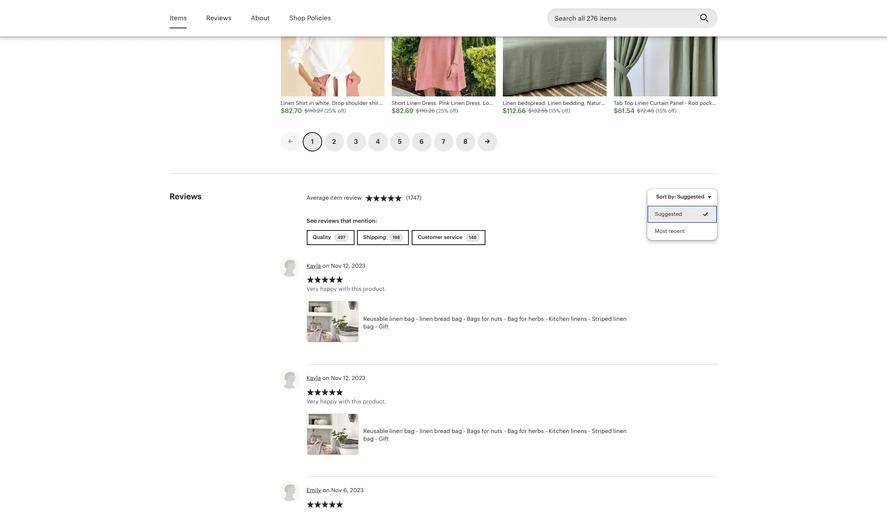 Task type: locate. For each thing, give the bounding box(es) containing it.
sort
[[657, 194, 667, 200]]

0 vertical spatial gift
[[379, 324, 389, 330]]

0 vertical spatial reusable
[[364, 316, 388, 322]]

0 horizontal spatial dress.
[[422, 100, 438, 106]]

12,
[[343, 263, 350, 269], [343, 375, 350, 382]]

sort by: suggested button
[[650, 189, 721, 206]]

2 kitchen from the top
[[549, 428, 570, 435]]

1 horizontal spatial (25%
[[436, 108, 448, 114]]

$ right the 112.66
[[529, 108, 532, 114]]

0 vertical spatial kayla
[[307, 263, 321, 269]]

that
[[341, 218, 352, 224]]

1 striped from the top
[[592, 316, 612, 322]]

1 very happy with this product. from the top
[[307, 286, 387, 292]]

suggested inside dropdown button
[[678, 194, 705, 200]]

menu
[[648, 189, 718, 241]]

1 bread from the top
[[435, 316, 450, 322]]

(15% right "72.40"
[[656, 108, 667, 114]]

nov
[[331, 263, 342, 269], [331, 375, 342, 382], [331, 487, 342, 494]]

gift for 1st reusable linen bag - linen bread bag -  bags for nuts - bag for herbs - kitchen linens - striped linen bag - gift 'link'
[[379, 324, 389, 330]]

0 vertical spatial very happy with this product.
[[307, 286, 387, 292]]

$ down short
[[392, 107, 396, 115]]

reviews
[[206, 14, 232, 22], [170, 192, 202, 201]]

kayla
[[307, 263, 321, 269], [307, 375, 321, 382]]

0 vertical spatial 2023
[[352, 263, 366, 269]]

0 vertical spatial reusable linen bag - linen bread bag -  bags for nuts - bag for herbs - kitchen linens - striped linen bag - gift link
[[307, 301, 627, 345]]

striped for 1st reusable linen bag - linen bread bag -  bags for nuts - bag for herbs - kitchen linens - striped linen bag - gift 'link'
[[592, 316, 612, 322]]

0 vertical spatial nuts
[[491, 316, 503, 322]]

bag
[[508, 316, 518, 322], [508, 428, 518, 435]]

bags
[[467, 316, 480, 322], [467, 428, 480, 435]]

2 striped from the top
[[592, 428, 612, 435]]

4 link
[[368, 132, 388, 152]]

3 off) from the left
[[562, 108, 570, 114]]

1 horizontal spatial reviews
[[206, 14, 232, 22]]

herbs
[[529, 316, 544, 322], [529, 428, 544, 435]]

with
[[339, 286, 350, 292], [339, 398, 350, 405]]

1 gift from the top
[[379, 324, 389, 330]]

0 vertical spatial bags
[[467, 316, 480, 322]]

1 (15% from the left
[[549, 108, 561, 114]]

bread
[[435, 316, 450, 322], [435, 428, 450, 435]]

0 vertical spatial linens
[[571, 316, 587, 322]]

2 bags from the top
[[467, 428, 480, 435]]

0 vertical spatial bread
[[435, 316, 450, 322]]

kayla link for first reusable linen bag - linen bread bag -  bags for nuts - bag for herbs - kitchen linens - striped linen bag - gift 'link' from the bottom
[[307, 375, 321, 382]]

tab top linen curtain panel - rod pocket linen curtains in moss green - custom linen curtains - linen drapes image
[[614, 0, 718, 97]]

0 vertical spatial reusable linen bag - linen bread bag -  bags for nuts - bag for herbs - kitchen linens - striped linen bag - gift
[[364, 316, 627, 330]]

suggested
[[678, 194, 705, 200], [655, 211, 683, 217]]

2 gift from the top
[[379, 436, 389, 443]]

(25% down pink
[[436, 108, 448, 114]]

linens
[[571, 316, 587, 322], [571, 428, 587, 435]]

$ inside $ 112.66 $ 132.55 (15% off)
[[529, 108, 532, 114]]

1 vertical spatial on
[[323, 375, 330, 382]]

reviews link
[[206, 9, 232, 28]]

1 off) from the left
[[338, 108, 346, 114]]

2 12, from the top
[[343, 375, 350, 382]]

policies
[[307, 14, 331, 22]]

most recent
[[655, 228, 685, 234]]

(25% right 110.27
[[324, 108, 336, 114]]

0 vertical spatial 12,
[[343, 263, 350, 269]]

this for first reusable linen bag - linen bread bag -  bags for nuts - bag for herbs - kitchen linens - striped linen bag - gift 'link' from the bottom
[[352, 398, 362, 405]]

recent
[[669, 228, 685, 234]]

1 horizontal spatial (15%
[[656, 108, 667, 114]]

2 very happy with this product. from the top
[[307, 398, 387, 405]]

bag for first reusable linen bag - linen bread bag -  bags for nuts - bag for herbs - kitchen linens - striped linen bag - gift 'link' from the bottom
[[508, 428, 518, 435]]

bag for 1st reusable linen bag - linen bread bag -  bags for nuts - bag for herbs - kitchen linens - striped linen bag - gift 'link'
[[508, 316, 518, 322]]

(15% down clothes.
[[549, 108, 561, 114]]

1 kayla link from the top
[[307, 263, 321, 269]]

on
[[323, 263, 330, 269], [323, 375, 330, 382], [323, 487, 330, 494]]

(15% for 112.66
[[549, 108, 561, 114]]

0 vertical spatial bag
[[508, 316, 518, 322]]

off) right 110.27
[[338, 108, 346, 114]]

2 vertical spatial 2023
[[350, 487, 364, 494]]

customer service
[[418, 234, 464, 240]]

1 vertical spatial suggested
[[655, 211, 683, 217]]

1 kitchen from the top
[[549, 316, 570, 322]]

suggested up most recent
[[655, 211, 683, 217]]

1 vertical spatial kayla on nov 12, 2023
[[307, 375, 366, 382]]

0 vertical spatial striped
[[592, 316, 612, 322]]

reusable
[[364, 316, 388, 322], [364, 428, 388, 435]]

72.40
[[641, 108, 655, 114]]

2 off) from the left
[[450, 108, 458, 114]]

1 vertical spatial 12,
[[343, 375, 350, 382]]

1 product. from the top
[[363, 286, 387, 292]]

0 vertical spatial herbs
[[529, 316, 544, 322]]

linen up 132.55 at the top
[[539, 100, 553, 106]]

1 vertical spatial bag
[[508, 428, 518, 435]]

off) for 82.70
[[338, 108, 346, 114]]

1 vertical spatial nov
[[331, 375, 342, 382]]

(25% inside $ 82.70 $ 110.27 (25% off)
[[324, 108, 336, 114]]

2 reusable from the top
[[364, 428, 388, 435]]

$
[[281, 107, 285, 115], [392, 107, 396, 115], [503, 107, 507, 115], [614, 107, 618, 115], [305, 108, 308, 114], [416, 108, 420, 114], [529, 108, 532, 114], [637, 108, 641, 114]]

see reviews that mention:
[[307, 218, 377, 224]]

110.26
[[420, 108, 435, 114]]

off) inside $ 61.54 $ 72.40 (15% off)
[[669, 108, 677, 114]]

(25% inside short linen dress. pink linen dress. loose summer dress. linen clothes. $ 82.69 $ 110.26 (25% off)
[[436, 108, 448, 114]]

off) inside $ 112.66 $ 132.55 (15% off)
[[562, 108, 570, 114]]

0 horizontal spatial linen
[[407, 100, 421, 106]]

82.69
[[396, 107, 414, 115]]

most
[[655, 228, 668, 234]]

kitchen
[[549, 316, 570, 322], [549, 428, 570, 435]]

loose
[[483, 100, 498, 106]]

nuts
[[491, 316, 503, 322], [491, 428, 503, 435]]

0 vertical spatial kayla on nov 12, 2023
[[307, 263, 366, 269]]

1 vertical spatial very happy with this product.
[[307, 398, 387, 405]]

herbs for 1st reusable linen bag - linen bread bag -  bags for nuts - bag for herbs - kitchen linens - striped linen bag - gift 'link'
[[529, 316, 544, 322]]

1 with from the top
[[339, 286, 350, 292]]

$ left 110.27
[[281, 107, 285, 115]]

2 (15% from the left
[[656, 108, 667, 114]]

12, for kayla link corresponding to first reusable linen bag - linen bread bag -  bags for nuts - bag for herbs - kitchen linens - striped linen bag - gift 'link' from the bottom
[[343, 375, 350, 382]]

2 bread from the top
[[435, 428, 450, 435]]

2 happy from the top
[[320, 398, 337, 405]]

0 horizontal spatial (25%
[[324, 108, 336, 114]]

4
[[376, 138, 380, 146]]

gift
[[379, 324, 389, 330], [379, 436, 389, 443]]

5 link
[[390, 132, 410, 152]]

emily on nov 6, 2023
[[307, 487, 364, 494]]

(15% inside $ 112.66 $ 132.55 (15% off)
[[549, 108, 561, 114]]

6,
[[344, 487, 349, 494]]

0 vertical spatial with
[[339, 286, 350, 292]]

linen right pink
[[451, 100, 465, 106]]

2 (25% from the left
[[436, 108, 448, 114]]

1 vertical spatial bread
[[435, 428, 450, 435]]

this
[[352, 286, 362, 292], [352, 398, 362, 405]]

items
[[170, 14, 187, 22]]

about link
[[251, 9, 270, 28]]

1 horizontal spatial linen
[[451, 100, 465, 106]]

1 vertical spatial product.
[[363, 398, 387, 405]]

$ right 82.69
[[416, 108, 420, 114]]

1 vertical spatial nuts
[[491, 428, 503, 435]]

linen bedspread. linen bedding. natural linen bed cover. linen bed throw in green moss. linen counterpane. stonewashed linen quilt. image
[[503, 0, 607, 97]]

2 dress. from the left
[[466, 100, 482, 106]]

2 horizontal spatial linen
[[539, 100, 553, 106]]

2 bag from the top
[[508, 428, 518, 435]]

0 vertical spatial reviews
[[206, 14, 232, 22]]

dress. up $ 112.66 $ 132.55 (15% off)
[[522, 100, 538, 106]]

2 this from the top
[[352, 398, 362, 405]]

0 vertical spatial very
[[307, 286, 319, 292]]

off) right 110.26 in the top of the page
[[450, 108, 458, 114]]

1 vertical spatial with
[[339, 398, 350, 405]]

1 vertical spatial happy
[[320, 398, 337, 405]]

2023
[[352, 263, 366, 269], [352, 375, 366, 382], [350, 487, 364, 494]]

kayla on nov 12, 2023
[[307, 263, 366, 269], [307, 375, 366, 382]]

product.
[[363, 286, 387, 292], [363, 398, 387, 405]]

reusable linen bag - linen bread bag -  bags for nuts - bag for herbs - kitchen linens - striped linen bag - gift
[[364, 316, 627, 330], [364, 428, 627, 443]]

linen
[[390, 316, 403, 322], [420, 316, 433, 322], [614, 316, 627, 322], [390, 428, 403, 435], [420, 428, 433, 435], [614, 428, 627, 435]]

summer
[[500, 100, 521, 106]]

off) right "72.40"
[[669, 108, 677, 114]]

dress. left loose
[[466, 100, 482, 106]]

1 herbs from the top
[[529, 316, 544, 322]]

1 vertical spatial gift
[[379, 436, 389, 443]]

kayla link for 1st reusable linen bag - linen bread bag -  bags for nuts - bag for herbs - kitchen linens - striped linen bag - gift 'link'
[[307, 263, 321, 269]]

4 off) from the left
[[669, 108, 677, 114]]

happy
[[320, 286, 337, 292], [320, 398, 337, 405]]

1 reusable linen bag - linen bread bag -  bags for nuts - bag for herbs - kitchen linens - striped linen bag - gift from the top
[[364, 316, 627, 330]]

1 vertical spatial kayla link
[[307, 375, 321, 382]]

0 vertical spatial product.
[[363, 286, 387, 292]]

1 vertical spatial kayla
[[307, 375, 321, 382]]

0 vertical spatial happy
[[320, 286, 337, 292]]

-
[[416, 316, 418, 322], [464, 316, 466, 322], [504, 316, 506, 322], [546, 316, 548, 322], [589, 316, 591, 322], [375, 324, 377, 330], [416, 428, 418, 435], [464, 428, 466, 435], [504, 428, 506, 435], [546, 428, 548, 435], [589, 428, 591, 435], [375, 436, 377, 443]]

bag
[[404, 316, 415, 322], [452, 316, 462, 322], [364, 324, 374, 330], [404, 428, 415, 435], [452, 428, 462, 435], [364, 436, 374, 443]]

2 nuts from the top
[[491, 428, 503, 435]]

(15% inside $ 61.54 $ 72.40 (15% off)
[[656, 108, 667, 114]]

1 bags from the top
[[467, 316, 480, 322]]

quality
[[313, 234, 332, 240]]

1 kayla on nov 12, 2023 from the top
[[307, 263, 366, 269]]

0 horizontal spatial (15%
[[549, 108, 561, 114]]

1 vertical spatial kitchen
[[549, 428, 570, 435]]

1 12, from the top
[[343, 263, 350, 269]]

1 nuts from the top
[[491, 316, 503, 322]]

emily
[[307, 487, 321, 494]]

striped
[[592, 316, 612, 322], [592, 428, 612, 435]]

bread for kayla link corresponding to first reusable linen bag - linen bread bag -  bags for nuts - bag for herbs - kitchen linens - striped linen bag - gift 'link' from the bottom
[[435, 428, 450, 435]]

1 vertical spatial reusable linen bag - linen bread bag -  bags for nuts - bag for herbs - kitchen linens - striped linen bag - gift link
[[307, 414, 627, 457]]

2 reusable linen bag - linen bread bag -  bags for nuts - bag for herbs - kitchen linens - striped linen bag - gift from the top
[[364, 428, 627, 443]]

2 vertical spatial on
[[323, 487, 330, 494]]

dress.
[[422, 100, 438, 106], [466, 100, 482, 106], [522, 100, 538, 106]]

off)
[[338, 108, 346, 114], [450, 108, 458, 114], [562, 108, 570, 114], [669, 108, 677, 114]]

1 vertical spatial reusable linen bag - linen bread bag -  bags for nuts - bag for herbs - kitchen linens - striped linen bag - gift
[[364, 428, 627, 443]]

1 vertical spatial reusable
[[364, 428, 388, 435]]

2 kayla on nov 12, 2023 from the top
[[307, 375, 366, 382]]

5
[[398, 138, 402, 146]]

herbs for first reusable linen bag - linen bread bag -  bags for nuts - bag for herbs - kitchen linens - striped linen bag - gift 'link' from the bottom
[[529, 428, 544, 435]]

dress. up 110.26 in the top of the page
[[422, 100, 438, 106]]

1 horizontal spatial dress.
[[466, 100, 482, 106]]

1 vertical spatial bags
[[467, 428, 480, 435]]

linen up 82.69
[[407, 100, 421, 106]]

1 (25% from the left
[[324, 108, 336, 114]]

(15%
[[549, 108, 561, 114], [656, 108, 667, 114]]

average
[[307, 195, 329, 201]]

2 herbs from the top
[[529, 428, 544, 435]]

0 vertical spatial suggested
[[678, 194, 705, 200]]

1 vertical spatial this
[[352, 398, 362, 405]]

0 vertical spatial kayla link
[[307, 263, 321, 269]]

1 bag from the top
[[508, 316, 518, 322]]

$ right 61.54
[[637, 108, 641, 114]]

most recent button
[[648, 223, 717, 240]]

off) inside short linen dress. pink linen dress. loose summer dress. linen clothes. $ 82.69 $ 110.26 (25% off)
[[450, 108, 458, 114]]

$ right 82.70
[[305, 108, 308, 114]]

striped for first reusable linen bag - linen bread bag -  bags for nuts - bag for herbs - kitchen linens - striped linen bag - gift 'link' from the bottom
[[592, 428, 612, 435]]

emily link
[[307, 487, 321, 494]]

this for 1st reusable linen bag - linen bread bag -  bags for nuts - bag for herbs - kitchen linens - striped linen bag - gift 'link'
[[352, 286, 362, 292]]

0 horizontal spatial reviews
[[170, 192, 202, 201]]

1 vertical spatial herbs
[[529, 428, 544, 435]]

3 link
[[346, 132, 366, 152]]

0 vertical spatial this
[[352, 286, 362, 292]]

linen
[[407, 100, 421, 106], [451, 100, 465, 106], [539, 100, 553, 106]]

1 vertical spatial linens
[[571, 428, 587, 435]]

customer
[[418, 234, 443, 240]]

1 vertical spatial striped
[[592, 428, 612, 435]]

very happy with this product.
[[307, 286, 387, 292], [307, 398, 387, 405]]

2 horizontal spatial dress.
[[522, 100, 538, 106]]

112.66
[[507, 107, 526, 115]]

by:
[[669, 194, 676, 200]]

short linen dress. pink linen dress. loose summer dress. linen clothes. image
[[392, 0, 496, 97]]

suggested right by:
[[678, 194, 705, 200]]

1 this from the top
[[352, 286, 362, 292]]

1 vertical spatial very
[[307, 398, 319, 405]]

2 kayla link from the top
[[307, 375, 321, 382]]

off) inside $ 82.70 $ 110.27 (25% off)
[[338, 108, 346, 114]]

reusable linen bag - linen bread bag -  bags for nuts - bag for herbs - kitchen linens - striped linen bag - gift link
[[307, 301, 627, 345], [307, 414, 627, 457]]

off) down clothes.
[[562, 108, 570, 114]]

0 vertical spatial kitchen
[[549, 316, 570, 322]]

off) for 112.66
[[562, 108, 570, 114]]

1 reusable from the top
[[364, 316, 388, 322]]

(15% for 61.54
[[656, 108, 667, 114]]

suggested inside button
[[655, 211, 683, 217]]



Task type: describe. For each thing, give the bounding box(es) containing it.
0 vertical spatial on
[[323, 263, 330, 269]]

1 vertical spatial reviews
[[170, 192, 202, 201]]

7
[[442, 138, 446, 146]]

$ 61.54 $ 72.40 (15% off)
[[614, 107, 677, 115]]

shop policies
[[289, 14, 331, 22]]

gift for first reusable linen bag - linen bread bag -  bags for nuts - bag for herbs - kitchen linens - striped linen bag - gift 'link' from the bottom
[[379, 436, 389, 443]]

shop policies link
[[289, 9, 331, 28]]

Search all 276 items text field
[[548, 9, 694, 28]]

menu containing suggested
[[648, 189, 718, 241]]

3 linen from the left
[[539, 100, 553, 106]]

(1747)
[[406, 195, 422, 201]]

6
[[420, 138, 424, 146]]

132.55
[[532, 108, 548, 114]]

3
[[354, 138, 358, 146]]

$ inside $ 61.54 $ 72.40 (15% off)
[[637, 108, 641, 114]]

1 link
[[303, 132, 322, 152]]

1 happy from the top
[[320, 286, 337, 292]]

110.27
[[308, 108, 323, 114]]

$ inside $ 82.70 $ 110.27 (25% off)
[[305, 108, 308, 114]]

see
[[307, 218, 317, 224]]

bread for kayla link corresponding to 1st reusable linen bag - linen bread bag -  bags for nuts - bag for herbs - kitchen linens - striped linen bag - gift 'link'
[[435, 316, 450, 322]]

bags for first reusable linen bag - linen bread bag -  bags for nuts - bag for herbs - kitchen linens - striped linen bag - gift 'link' from the bottom
[[467, 428, 480, 435]]

82.70
[[285, 107, 302, 115]]

2 vertical spatial nov
[[331, 487, 342, 494]]

kitchen for 1st reusable linen bag - linen bread bag -  bags for nuts - bag for herbs - kitchen linens - striped linen bag - gift 'link'
[[549, 316, 570, 322]]

2 product. from the top
[[363, 398, 387, 405]]

average item review
[[307, 195, 362, 201]]

146
[[469, 235, 477, 240]]

1 reusable linen bag - linen bread bag -  bags for nuts - bag for herbs - kitchen linens - striped linen bag - gift link from the top
[[307, 301, 627, 345]]

bags for 1st reusable linen bag - linen bread bag -  bags for nuts - bag for herbs - kitchen linens - striped linen bag - gift 'link'
[[467, 316, 480, 322]]

8 link
[[456, 132, 475, 152]]

198
[[393, 235, 400, 240]]

pink
[[439, 100, 450, 106]]

7 link
[[434, 132, 454, 152]]

kayla on nov 12, 2023 for kayla link corresponding to 1st reusable linen bag - linen bread bag -  bags for nuts - bag for herbs - kitchen linens - striped linen bag - gift 'link'
[[307, 263, 366, 269]]

shipping
[[363, 234, 388, 240]]

1
[[311, 138, 314, 146]]

1 kayla from the top
[[307, 263, 321, 269]]

2 with from the top
[[339, 398, 350, 405]]

12, for kayla link corresponding to 1st reusable linen bag - linen bread bag -  bags for nuts - bag for herbs - kitchen linens - striped linen bag - gift 'link'
[[343, 263, 350, 269]]

8
[[464, 138, 468, 146]]

2 linens from the top
[[571, 428, 587, 435]]

short
[[392, 100, 406, 106]]

reviews
[[318, 218, 339, 224]]

mention:
[[353, 218, 377, 224]]

6 link
[[412, 132, 432, 152]]

1 vertical spatial 2023
[[352, 375, 366, 382]]

1 dress. from the left
[[422, 100, 438, 106]]

kitchen for first reusable linen bag - linen bread bag -  bags for nuts - bag for herbs - kitchen linens - striped linen bag - gift 'link' from the bottom
[[549, 428, 570, 435]]

shop
[[289, 14, 306, 22]]

suggested button
[[648, 206, 717, 223]]

2 link
[[325, 132, 344, 152]]

61.54
[[618, 107, 635, 115]]

1 very from the top
[[307, 286, 319, 292]]

service
[[444, 234, 463, 240]]

review
[[344, 195, 362, 201]]

1 linens from the top
[[571, 316, 587, 322]]

items link
[[170, 9, 187, 28]]

short linen dress. pink linen dress. loose summer dress. linen clothes. $ 82.69 $ 110.26 (25% off)
[[392, 100, 575, 115]]

clothes.
[[554, 100, 575, 106]]

$ 112.66 $ 132.55 (15% off)
[[503, 107, 570, 115]]

$ down summer
[[503, 107, 507, 115]]

$ 82.70 $ 110.27 (25% off)
[[281, 107, 346, 115]]

0 vertical spatial nov
[[331, 263, 342, 269]]

sort by: suggested
[[657, 194, 705, 200]]

2 linen from the left
[[451, 100, 465, 106]]

3 dress. from the left
[[522, 100, 538, 106]]

2 kayla from the top
[[307, 375, 321, 382]]

2 reusable linen bag - linen bread bag -  bags for nuts - bag for herbs - kitchen linens - striped linen bag - gift link from the top
[[307, 414, 627, 457]]

$ left "72.40"
[[614, 107, 618, 115]]

1 linen from the left
[[407, 100, 421, 106]]

off) for 61.54
[[669, 108, 677, 114]]

linen shirt in white. drop shoulder shirt. washed linen shirt. linen everyday shirt. elegant oversized linen shirt. handmade linen clothes. image
[[281, 0, 385, 97]]

item
[[330, 195, 343, 201]]

2
[[332, 138, 336, 146]]

2 very from the top
[[307, 398, 319, 405]]

497
[[338, 235, 346, 240]]

kayla on nov 12, 2023 for kayla link corresponding to first reusable linen bag - linen bread bag -  bags for nuts - bag for herbs - kitchen linens - striped linen bag - gift 'link' from the bottom
[[307, 375, 366, 382]]

about
[[251, 14, 270, 22]]



Task type: vqa. For each thing, say whether or not it's contained in the screenshot.


